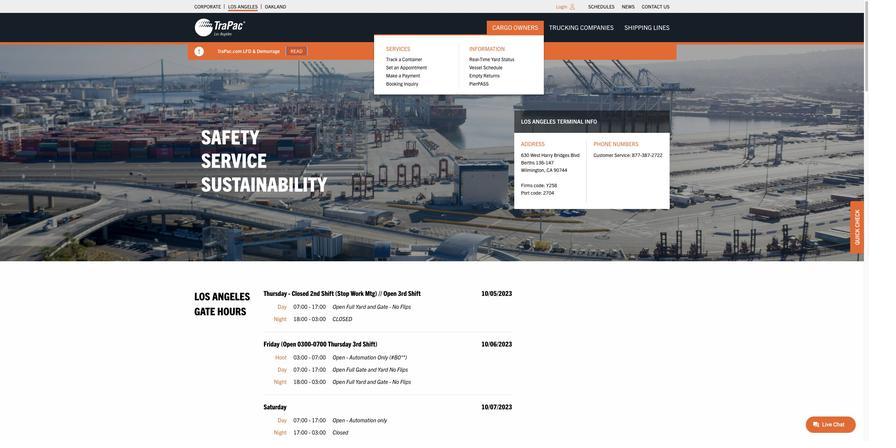 Task type: describe. For each thing, give the bounding box(es) containing it.
returns
[[484, 72, 500, 79]]

07:00 - 17:00 for thursday - closed 2nd shift (stop work mtg) // open 3rd shift
[[294, 303, 326, 310]]

(open
[[281, 340, 296, 348]]

inquiry
[[404, 80, 419, 87]]

login link
[[557, 3, 568, 10]]

status
[[502, 56, 515, 62]]

07:00 for open full gate and yard no flips
[[294, 366, 308, 373]]

customer service: 877-387-2722
[[594, 152, 663, 158]]

cargo owners menu item
[[374, 21, 544, 94]]

solid image
[[195, 47, 204, 56]]

trucking
[[550, 23, 579, 31]]

no for 18:00 - 03:00
[[393, 378, 399, 385]]

17:00 - 03:00
[[294, 429, 326, 436]]

terminal
[[558, 118, 584, 125]]

empty
[[470, 72, 483, 79]]

services menu item
[[381, 42, 454, 88]]

los for los angeles gate hours
[[195, 289, 210, 302]]

630
[[522, 152, 530, 158]]

blvd
[[571, 152, 580, 158]]

17:00 for open full gate and yard no flips
[[312, 366, 326, 373]]

menu bar inside 'banner'
[[374, 21, 676, 94]]

banner containing cargo owners
[[0, 13, 870, 94]]

y258
[[547, 182, 558, 188]]

los for los angeles terminal info
[[522, 118, 532, 125]]

automation for saturday
[[350, 417, 377, 423]]

track a container set an appointment make a payment booking inquiry
[[387, 56, 427, 87]]

vessel
[[470, 64, 483, 70]]

companies
[[581, 23, 614, 31]]

&
[[253, 48, 256, 54]]

open - automation only (#b0**)
[[333, 354, 407, 361]]

gate down the //
[[378, 303, 388, 310]]

shipping lines link
[[620, 21, 676, 34]]

menu for cargo owners
[[374, 34, 544, 94]]

1 vertical spatial closed
[[333, 429, 349, 436]]

0 vertical spatial thursday
[[264, 289, 287, 297]]

10/05/2023
[[482, 289, 513, 297]]

0 horizontal spatial 3rd
[[353, 340, 362, 348]]

service:
[[615, 152, 632, 158]]

1 shift from the left
[[322, 289, 334, 297]]

//
[[379, 289, 382, 297]]

2704
[[544, 190, 555, 196]]

0300-
[[298, 340, 313, 348]]

contact us link
[[643, 2, 670, 11]]

1 vertical spatial flips
[[398, 366, 408, 373]]

set
[[387, 64, 393, 70]]

pierpass
[[470, 80, 489, 87]]

schedules link
[[589, 2, 615, 11]]

appointment
[[401, 64, 427, 70]]

gate down open full gate and yard no flips
[[378, 378, 388, 385]]

trucking companies link
[[544, 21, 620, 34]]

pierpass link
[[464, 79, 537, 88]]

1 vertical spatial no
[[390, 366, 396, 373]]

information
[[470, 45, 505, 52]]

menu bar containing schedules
[[585, 2, 674, 11]]

(stop
[[336, 289, 350, 297]]

read
[[291, 48, 303, 54]]

shift)
[[363, 340, 378, 348]]

open full gate and yard no flips
[[333, 366, 408, 373]]

cargo owners link
[[487, 21, 544, 34]]

quick
[[855, 229, 861, 245]]

flips for 18:00 - 03:00
[[401, 378, 411, 385]]

03:00 for closed
[[312, 315, 326, 322]]

mtg)
[[365, 289, 378, 297]]

oakland link
[[265, 2, 286, 11]]

shipping
[[625, 23, 653, 31]]

safety
[[201, 124, 260, 148]]

ca
[[547, 167, 553, 173]]

oakland
[[265, 3, 286, 10]]

empty returns link
[[464, 71, 537, 79]]

2 night from the top
[[274, 378, 287, 385]]

17:00 for open - automation only
[[312, 417, 326, 423]]

track a container link
[[381, 55, 454, 63]]

trucking companies
[[550, 23, 614, 31]]

2 shift from the left
[[409, 289, 421, 297]]

yard down open full gate and yard no flips
[[356, 378, 366, 385]]

877-
[[633, 152, 642, 158]]

berths
[[522, 159, 535, 165]]

open full yard and gate - no flips for 17:00
[[333, 303, 411, 310]]

make a payment link
[[381, 71, 454, 79]]

387-
[[642, 152, 652, 158]]

safety service sustainability
[[201, 124, 327, 196]]

trapac.com
[[218, 48, 242, 54]]

90744
[[554, 167, 568, 173]]

open full yard and gate - no flips for 03:00
[[333, 378, 411, 385]]

2 a from the top
[[399, 72, 401, 79]]

automation for friday  (open 0300-0700 thursday 3rd shift)
[[350, 354, 377, 361]]

hours
[[217, 304, 247, 317]]

schedule
[[484, 64, 503, 70]]

services
[[387, 45, 411, 52]]

bridges
[[554, 152, 570, 158]]

schedules
[[589, 3, 615, 10]]

information menu item
[[464, 42, 537, 88]]

services link
[[381, 42, 454, 55]]

contact
[[643, 3, 663, 10]]

angeles for los angeles terminal info
[[533, 118, 556, 125]]



Task type: locate. For each thing, give the bounding box(es) containing it.
info
[[585, 118, 598, 125]]

1 vertical spatial open full yard and gate - no flips
[[333, 378, 411, 385]]

numbers
[[613, 140, 639, 147]]

2 vertical spatial full
[[347, 378, 355, 385]]

3rd right the //
[[398, 289, 407, 297]]

1 vertical spatial thursday
[[328, 340, 352, 348]]

work
[[351, 289, 364, 297]]

contact us
[[643, 3, 670, 10]]

18:00 down 03:00 - 07:00
[[294, 378, 308, 385]]

1 horizontal spatial shift
[[409, 289, 421, 297]]

trapac.com lfd & demurrage
[[218, 48, 280, 54]]

light image
[[571, 4, 575, 10]]

container
[[403, 56, 423, 62]]

yard down only
[[378, 366, 388, 373]]

2 vertical spatial day
[[278, 417, 287, 423]]

2 vertical spatial flips
[[401, 378, 411, 385]]

a right make
[[399, 72, 401, 79]]

1 vertical spatial 3rd
[[353, 340, 362, 348]]

closed left 2nd
[[292, 289, 309, 297]]

full down open full gate and yard no flips
[[347, 378, 355, 385]]

information link
[[464, 42, 537, 55]]

only
[[378, 354, 388, 361]]

banner
[[0, 13, 870, 94]]

1 vertical spatial menu bar
[[374, 21, 676, 94]]

yard up schedule at the top of page
[[492, 56, 501, 62]]

corporate link
[[195, 2, 221, 11]]

shipping lines
[[625, 23, 670, 31]]

night up the (open
[[274, 315, 287, 322]]

1 horizontal spatial thursday
[[328, 340, 352, 348]]

menu containing real-time yard status
[[464, 55, 537, 88]]

login
[[557, 3, 568, 10]]

0 vertical spatial open full yard and gate - no flips
[[333, 303, 411, 310]]

2 vertical spatial los
[[195, 289, 210, 302]]

1 horizontal spatial 3rd
[[398, 289, 407, 297]]

2 vertical spatial no
[[393, 378, 399, 385]]

friday  (open 0300-0700 thursday 3rd shift)
[[264, 340, 378, 348]]

1 horizontal spatial closed
[[333, 429, 349, 436]]

menu bar containing cargo owners
[[374, 21, 676, 94]]

flips for 07:00 - 17:00
[[401, 303, 411, 310]]

18:00 - 03:00 up 0300-
[[294, 315, 326, 322]]

harry
[[542, 152, 553, 158]]

thursday - closed 2nd shift (stop work mtg) // open 3rd shift
[[264, 289, 421, 297]]

open
[[384, 289, 397, 297], [333, 303, 345, 310], [333, 354, 345, 361], [333, 366, 345, 373], [333, 378, 345, 385], [333, 417, 345, 423]]

gate
[[378, 303, 388, 310], [195, 304, 215, 317], [356, 366, 367, 373], [378, 378, 388, 385]]

menu
[[374, 34, 544, 94], [381, 55, 454, 88], [464, 55, 537, 88]]

18:00 - 03:00 for closed
[[294, 315, 326, 322]]

night down 'hoot'
[[274, 378, 287, 385]]

1 vertical spatial full
[[347, 366, 355, 373]]

3 night from the top
[[274, 429, 287, 436]]

0 vertical spatial flips
[[401, 303, 411, 310]]

2 vertical spatial 07:00 - 17:00
[[294, 417, 326, 423]]

angeles up "hours"
[[212, 289, 250, 302]]

full up closed
[[347, 303, 355, 310]]

2nd
[[310, 289, 320, 297]]

saturday
[[264, 402, 287, 411]]

menu bar
[[585, 2, 674, 11], [374, 21, 676, 94]]

open full yard and gate - no flips down open full gate and yard no flips
[[333, 378, 411, 385]]

angeles inside los angeles link
[[238, 3, 258, 10]]

07:00 - 17:00 down 03:00 - 07:00
[[294, 366, 326, 373]]

angeles for los angeles
[[238, 3, 258, 10]]

0 vertical spatial full
[[347, 303, 355, 310]]

read link
[[287, 47, 307, 55]]

code: right port on the right top
[[531, 190, 543, 196]]

phone
[[594, 140, 612, 147]]

0 vertical spatial automation
[[350, 354, 377, 361]]

day
[[278, 303, 287, 310], [278, 366, 287, 373], [278, 417, 287, 423]]

2 open full yard and gate - no flips from the top
[[333, 378, 411, 385]]

full down open - automation only (#b0**)
[[347, 366, 355, 373]]

630 west harry bridges blvd berths 136-147 wilmington, ca 90744
[[522, 152, 580, 173]]

night for thursday - closed 2nd shift (stop work mtg) // open 3rd shift
[[274, 315, 287, 322]]

corporate
[[195, 3, 221, 10]]

2 horizontal spatial los
[[522, 118, 532, 125]]

1 vertical spatial 18:00
[[294, 378, 308, 385]]

2 07:00 - 17:00 from the top
[[294, 366, 326, 373]]

0 vertical spatial 3rd
[[398, 289, 407, 297]]

automation left only
[[350, 417, 377, 423]]

gate left "hours"
[[195, 304, 215, 317]]

2 18:00 - 03:00 from the top
[[294, 378, 326, 385]]

1 open full yard and gate - no flips from the top
[[333, 303, 411, 310]]

make
[[387, 72, 398, 79]]

07:00 for open full yard and gate - no flips
[[294, 303, 308, 310]]

real-
[[470, 56, 480, 62]]

1 vertical spatial angeles
[[533, 118, 556, 125]]

only
[[378, 417, 387, 423]]

los
[[228, 3, 237, 10], [522, 118, 532, 125], [195, 289, 210, 302]]

angeles for los angeles gate hours
[[212, 289, 250, 302]]

and down open full gate and yard no flips
[[368, 378, 376, 385]]

hoot
[[276, 354, 287, 361]]

0 horizontal spatial shift
[[322, 289, 334, 297]]

port
[[522, 190, 530, 196]]

1 vertical spatial los
[[522, 118, 532, 125]]

-
[[289, 289, 291, 297], [309, 303, 311, 310], [390, 303, 391, 310], [309, 315, 311, 322], [309, 354, 311, 361], [347, 354, 348, 361], [309, 366, 311, 373], [309, 378, 311, 385], [390, 378, 391, 385], [309, 417, 311, 423], [347, 417, 348, 423], [309, 429, 311, 436]]

gate inside los angeles gate hours
[[195, 304, 215, 317]]

day for saturday
[[278, 417, 287, 423]]

los angeles terminal info
[[522, 118, 598, 125]]

news link
[[622, 2, 635, 11]]

03:00 for closed
[[312, 429, 326, 436]]

0 horizontal spatial los
[[195, 289, 210, 302]]

news
[[622, 3, 635, 10]]

payment
[[403, 72, 421, 79]]

3 day from the top
[[278, 417, 287, 423]]

automation up open full gate and yard no flips
[[350, 354, 377, 361]]

menu containing track a container
[[381, 55, 454, 88]]

flips
[[401, 303, 411, 310], [398, 366, 408, 373], [401, 378, 411, 385]]

yard inside real-time yard status vessel schedule empty returns pierpass
[[492, 56, 501, 62]]

07:00 for open - automation only
[[294, 417, 308, 423]]

closed down the open - automation only
[[333, 429, 349, 436]]

cargo owners
[[493, 23, 539, 31]]

firms
[[522, 182, 533, 188]]

angeles inside los angeles gate hours
[[212, 289, 250, 302]]

2 day from the top
[[278, 366, 287, 373]]

wilmington,
[[522, 167, 546, 173]]

1 vertical spatial and
[[368, 366, 377, 373]]

2 full from the top
[[347, 366, 355, 373]]

night down the saturday
[[274, 429, 287, 436]]

17:00
[[312, 303, 326, 310], [312, 366, 326, 373], [312, 417, 326, 423], [294, 429, 308, 436]]

2 vertical spatial night
[[274, 429, 287, 436]]

0 vertical spatial code:
[[534, 182, 546, 188]]

0 vertical spatial no
[[393, 303, 399, 310]]

07:00 - 17:00 for saturday
[[294, 417, 326, 423]]

10/07/2023
[[482, 402, 513, 411]]

07:00 - 17:00 down 2nd
[[294, 303, 326, 310]]

menu for services
[[381, 55, 454, 88]]

phone numbers
[[594, 140, 639, 147]]

18:00 for closed
[[294, 315, 308, 322]]

0 vertical spatial los
[[228, 3, 237, 10]]

2 18:00 from the top
[[294, 378, 308, 385]]

no
[[393, 303, 399, 310], [390, 366, 396, 373], [393, 378, 399, 385]]

1 vertical spatial code:
[[531, 190, 543, 196]]

us
[[664, 3, 670, 10]]

1 18:00 from the top
[[294, 315, 308, 322]]

17:00 for open full yard and gate - no flips
[[312, 303, 326, 310]]

136-
[[536, 159, 546, 165]]

los angeles image
[[195, 18, 246, 37]]

1 18:00 - 03:00 from the top
[[294, 315, 326, 322]]

18:00 - 03:00 down 03:00 - 07:00
[[294, 378, 326, 385]]

1 vertical spatial 18:00 - 03:00
[[294, 378, 326, 385]]

real-time yard status vessel schedule empty returns pierpass
[[470, 56, 515, 87]]

customer
[[594, 152, 614, 158]]

1 vertical spatial a
[[399, 72, 401, 79]]

track
[[387, 56, 398, 62]]

yard down the work
[[356, 303, 366, 310]]

1 a from the top
[[399, 56, 402, 62]]

angeles
[[238, 3, 258, 10], [533, 118, 556, 125], [212, 289, 250, 302]]

menu for information
[[464, 55, 537, 88]]

closed
[[333, 315, 353, 322]]

menu containing services
[[374, 34, 544, 94]]

night for saturday
[[274, 429, 287, 436]]

1 night from the top
[[274, 315, 287, 322]]

0 vertical spatial 18:00
[[294, 315, 308, 322]]

0 vertical spatial day
[[278, 303, 287, 310]]

real-time yard status link
[[464, 55, 537, 63]]

a right track
[[399, 56, 402, 62]]

2 automation from the top
[[350, 417, 377, 423]]

los angeles
[[228, 3, 258, 10]]

day for thursday - closed 2nd shift (stop work mtg) // open 3rd shift
[[278, 303, 287, 310]]

angeles up address
[[533, 118, 556, 125]]

1 automation from the top
[[350, 354, 377, 361]]

code: up 2704
[[534, 182, 546, 188]]

booking inquiry link
[[381, 79, 454, 88]]

1 day from the top
[[278, 303, 287, 310]]

1 vertical spatial automation
[[350, 417, 377, 423]]

quick check
[[855, 210, 861, 245]]

no for 07:00 - 17:00
[[393, 303, 399, 310]]

(#b0**)
[[390, 354, 407, 361]]

and down mtg)
[[368, 303, 376, 310]]

0 vertical spatial menu bar
[[585, 2, 674, 11]]

147
[[546, 159, 554, 165]]

friday
[[264, 340, 280, 348]]

18:00 - 03:00 for open full yard and gate - no flips
[[294, 378, 326, 385]]

3rd left "shift)"
[[353, 340, 362, 348]]

lfd
[[243, 48, 252, 54]]

0 vertical spatial angeles
[[238, 3, 258, 10]]

west
[[531, 152, 541, 158]]

0 vertical spatial 18:00 - 03:00
[[294, 315, 326, 322]]

1 full from the top
[[347, 303, 355, 310]]

0 vertical spatial a
[[399, 56, 402, 62]]

cargo
[[493, 23, 513, 31]]

03:00 - 07:00
[[294, 354, 326, 361]]

lines
[[654, 23, 670, 31]]

time
[[480, 56, 491, 62]]

1 vertical spatial day
[[278, 366, 287, 373]]

0 vertical spatial and
[[368, 303, 376, 310]]

open full yard and gate - no flips down mtg)
[[333, 303, 411, 310]]

open full yard and gate - no flips
[[333, 303, 411, 310], [333, 378, 411, 385]]

2 vertical spatial and
[[368, 378, 376, 385]]

2 vertical spatial angeles
[[212, 289, 250, 302]]

night
[[274, 315, 287, 322], [274, 378, 287, 385], [274, 429, 287, 436]]

18:00 for open full yard and gate - no flips
[[294, 378, 308, 385]]

3 07:00 - 17:00 from the top
[[294, 417, 326, 423]]

0 horizontal spatial thursday
[[264, 289, 287, 297]]

code:
[[534, 182, 546, 188], [531, 190, 543, 196]]

a
[[399, 56, 402, 62], [399, 72, 401, 79]]

check
[[855, 210, 861, 227]]

0 vertical spatial closed
[[292, 289, 309, 297]]

3 full from the top
[[347, 378, 355, 385]]

03:00
[[312, 315, 326, 322], [294, 354, 308, 361], [312, 378, 326, 385], [312, 429, 326, 436]]

1 horizontal spatial los
[[228, 3, 237, 10]]

1 vertical spatial 07:00 - 17:00
[[294, 366, 326, 373]]

0 horizontal spatial closed
[[292, 289, 309, 297]]

gate down open - automation only (#b0**)
[[356, 366, 367, 373]]

firms code:  y258 port code:  2704
[[522, 182, 558, 196]]

angeles left oakland
[[238, 3, 258, 10]]

los inside los angeles gate hours
[[195, 289, 210, 302]]

address
[[522, 140, 545, 147]]

los for los angeles
[[228, 3, 237, 10]]

07:00 - 17:00 up 17:00 - 03:00
[[294, 417, 326, 423]]

0 vertical spatial 07:00 - 17:00
[[294, 303, 326, 310]]

03:00 for open full yard and gate - no flips
[[312, 378, 326, 385]]

1 vertical spatial night
[[274, 378, 287, 385]]

0 vertical spatial night
[[274, 315, 287, 322]]

booking
[[387, 80, 403, 87]]

2722
[[652, 152, 663, 158]]

los angeles gate hours
[[195, 289, 250, 317]]

open - automation only
[[333, 417, 387, 423]]

shift
[[322, 289, 334, 297], [409, 289, 421, 297]]

18:00 up 0300-
[[294, 315, 308, 322]]

an
[[394, 64, 399, 70]]

and down open - automation only (#b0**)
[[368, 366, 377, 373]]

1 07:00 - 17:00 from the top
[[294, 303, 326, 310]]



Task type: vqa. For each thing, say whether or not it's contained in the screenshot.
Contact
yes



